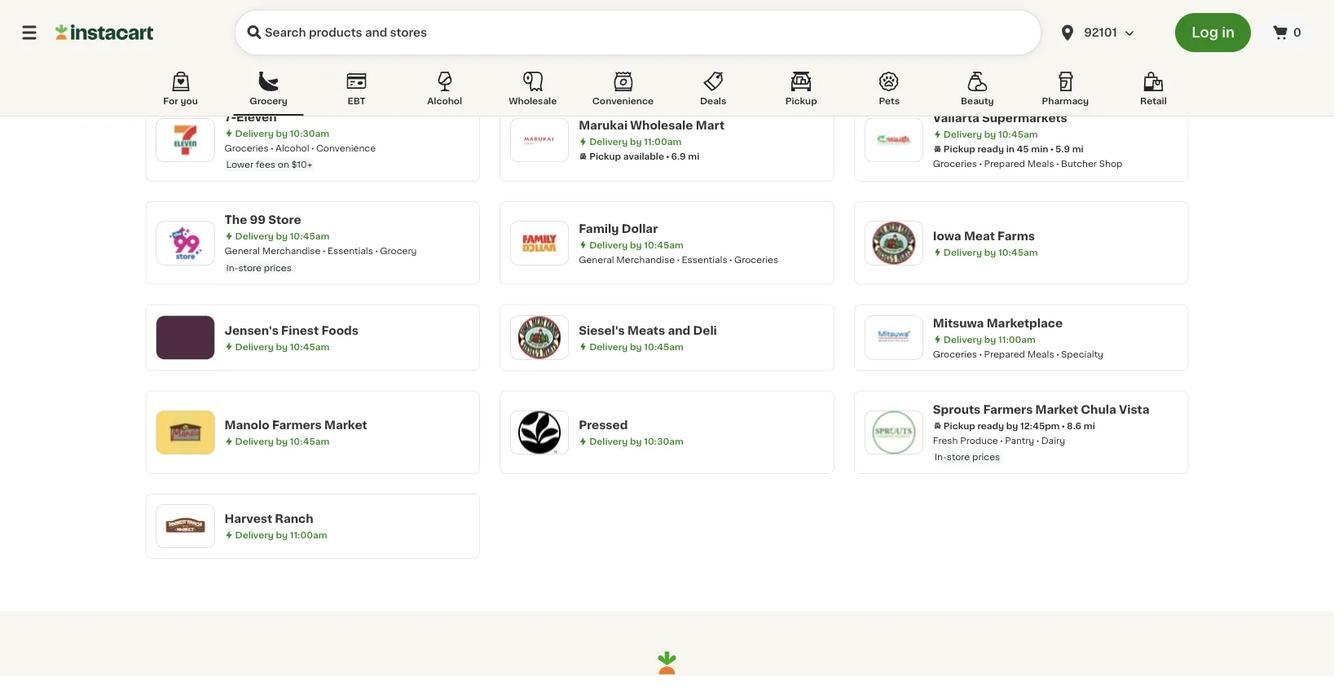 Task type: describe. For each thing, give the bounding box(es) containing it.
market for sprouts farmers market chula vista
[[1036, 404, 1079, 416]]

alcohol button
[[410, 69, 480, 116]]

7-eleven
[[225, 111, 277, 123]]

tree
[[618, 1, 645, 12]]

pickup ready by 1:00pm 4.5 mi produce butcher shop bakery in-store prices
[[934, 26, 1091, 66]]

delivery for 7-eleven
[[235, 129, 274, 138]]

in inside button
[[1223, 26, 1236, 40]]

produce inside pickup ready by 1:00pm 4.5 mi produce butcher shop bakery in-store prices
[[934, 40, 972, 49]]

delivery for marukai wholesale mart
[[590, 137, 628, 146]]

delivery by 10:45am for finest
[[235, 343, 330, 351]]

groceries alcohol convenience lower fees on $10+
[[225, 144, 376, 169]]

vallarta supermarkets logo image
[[873, 119, 916, 161]]

supermarkets
[[983, 112, 1068, 124]]

11:00am for wholesale
[[645, 137, 682, 146]]

min
[[1032, 145, 1049, 154]]

family dollar
[[579, 223, 658, 234]]

delivery by 10:45am for meat
[[944, 248, 1039, 257]]

deals button
[[679, 69, 749, 116]]

by for fast
[[276, 26, 288, 35]]

siesel's
[[579, 325, 625, 336]]

delivery by 10:45am for farmers
[[235, 437, 330, 446]]

fees inside groceries alcohol convenience lower fees on $10+
[[256, 160, 276, 169]]

delivery left '11:15am'
[[944, 11, 983, 20]]

4.5
[[1062, 26, 1077, 35]]

vallarta
[[934, 112, 980, 124]]

by for finest
[[276, 343, 288, 351]]

harvest ranch
[[225, 514, 314, 525]]

available
[[624, 152, 665, 161]]

specialty
[[1062, 350, 1104, 359]]

convenience inside groceries alcohol convenience lower fees on $10+
[[316, 144, 376, 153]]

8.6 mi
[[1068, 422, 1096, 431]]

the 99 store
[[225, 214, 301, 226]]

store inside pickup ready by 1:00pm 4.5 mi produce butcher shop bakery in-store prices
[[947, 57, 971, 66]]

grocery inside "general merchandise essentials grocery in-store prices"
[[380, 247, 417, 256]]

target: fast delivery
[[225, 8, 349, 20]]

ready for 12:45pm
[[978, 422, 1005, 431]]

dairy
[[1042, 436, 1066, 445]]

mi inside pickup ready by 1:00pm 4.5 mi produce butcher shop bakery in-store prices
[[1079, 26, 1091, 35]]

by for meat
[[985, 248, 997, 257]]

store
[[269, 214, 301, 226]]

shop inside pickup ready by 1:00pm 4.5 mi produce butcher shop bakery in-store prices
[[1017, 40, 1040, 49]]

sprouts farmers market chula vista
[[934, 404, 1150, 416]]

pressed
[[579, 420, 628, 431]]

store up convenience button
[[593, 50, 616, 59]]

iowa meat farms
[[934, 230, 1036, 242]]

delivery by 10:45am for 99
[[235, 232, 330, 241]]

ebt
[[348, 97, 366, 106]]

8.6
[[1068, 422, 1082, 431]]

in-store prices
[[581, 50, 646, 59]]

wholesale button
[[498, 69, 568, 116]]

prices inside pickup ready by 1:00pm 4.5 mi produce butcher shop bakery in-store prices
[[973, 57, 1001, 66]]

delivery for manolo farmers market
[[235, 437, 274, 446]]

convenience button
[[586, 69, 661, 116]]

vista
[[1120, 404, 1150, 416]]

for you button
[[146, 69, 216, 116]]

in- inside pickup ready by 1:00pm 4.5 mi produce butcher shop bakery in-store prices
[[935, 57, 947, 66]]

99
[[250, 214, 266, 226]]

by for wholesale
[[630, 137, 642, 146]]

small
[[361, 42, 385, 51]]

by inside pickup ready by 1:00pm 4.5 mi produce butcher shop bakery in-store prices
[[1007, 26, 1019, 35]]

1 lower from the top
[[226, 42, 254, 51]]

mi for pickup available
[[689, 152, 700, 161]]

45
[[1017, 145, 1030, 154]]

delivery for target: fast delivery
[[235, 26, 274, 35]]

harvest ranch logo image
[[164, 506, 207, 548]]

10:45am for meat
[[999, 248, 1039, 257]]

market for manolo farmers market
[[325, 420, 367, 431]]

finest
[[281, 325, 319, 336]]

delivery by 10:30am for pressed
[[590, 437, 684, 446]]

for you
[[163, 97, 198, 106]]

jensen's finest foods
[[225, 325, 359, 336]]

instacart image
[[55, 23, 153, 42]]

groceries prepared meals butcher shop
[[934, 159, 1123, 168]]

pickup for pickup ready by 12:45pm
[[944, 422, 976, 431]]

1 horizontal spatial butcher
[[1062, 159, 1098, 168]]

delivery by 10:25am
[[235, 26, 329, 35]]

jensen's
[[225, 325, 279, 336]]

iowa meat farms logo image
[[873, 222, 916, 264]]

deals
[[701, 97, 727, 106]]

by for ranch
[[276, 531, 288, 540]]

pickup for pickup available
[[590, 152, 621, 161]]

store inside fresh produce pantry dairy in-store prices
[[947, 453, 971, 462]]

beauty button
[[943, 69, 1013, 116]]

marukai
[[579, 120, 628, 131]]

the
[[225, 214, 247, 226]]

6.9
[[672, 152, 686, 161]]

pharmacy button
[[1031, 69, 1101, 116]]

delivery for mitsuwa marketplace
[[944, 335, 983, 344]]

mi for pickup ready in 45 min
[[1073, 145, 1084, 154]]

dollar tree
[[579, 1, 645, 12]]

ready for 45
[[978, 145, 1005, 154]]

meat
[[965, 230, 996, 242]]

by for meats
[[630, 343, 642, 351]]

11:00am for ranch
[[290, 531, 327, 540]]

delivery by 11:00am for marketplace
[[944, 335, 1036, 344]]

mart
[[696, 120, 725, 131]]

harvest
[[225, 514, 272, 525]]

beauty
[[961, 97, 995, 106]]

grocery button
[[234, 69, 304, 116]]

fresh produce pantry dairy in-store prices
[[934, 436, 1066, 462]]

1 vertical spatial dollar
[[622, 223, 658, 234]]

fresh
[[934, 436, 959, 445]]

deli
[[694, 325, 718, 336]]

pickup ready in 45 min
[[944, 145, 1049, 154]]

on inside groceries alcohol convenience lower fees on $10+
[[278, 160, 289, 169]]

delivery for harvest ranch
[[235, 531, 274, 540]]

ranch
[[275, 514, 314, 525]]

pets button
[[855, 69, 925, 116]]

essentials for groceries
[[682, 255, 728, 264]]

retail
[[1141, 97, 1168, 106]]

in- inside "general merchandise essentials grocery in-store prices"
[[226, 263, 238, 272]]

sprouts farmers market chula vista logo image
[[873, 412, 916, 454]]

0 button
[[1262, 16, 1315, 49]]

target:
[[225, 8, 268, 20]]

10:45am for supermarkets
[[999, 130, 1039, 139]]

delivery by 10:45am for supermarkets
[[944, 130, 1039, 139]]

groceries prepared meals specialty
[[934, 350, 1104, 359]]

farms
[[998, 230, 1036, 242]]

and
[[668, 325, 691, 336]]

by for supermarkets
[[985, 130, 997, 139]]

general for general merchandise essentials groceries
[[579, 255, 614, 264]]

delivery for vallarta supermarkets
[[944, 130, 983, 139]]

delivery for jensen's finest foods
[[235, 343, 274, 351]]

mitsuwa
[[934, 318, 985, 329]]

prepared for specialty
[[985, 350, 1026, 359]]

6.9 mi
[[672, 152, 700, 161]]

manolo
[[225, 420, 270, 431]]



Task type: vqa. For each thing, say whether or not it's contained in the screenshot.
Alcohol in button
yes



Task type: locate. For each thing, give the bounding box(es) containing it.
produce down pickup ready by 12:45pm
[[961, 436, 999, 445]]

2 meals from the top
[[1028, 350, 1055, 359]]

chula
[[1082, 404, 1117, 416]]

general merchandise essentials groceries
[[579, 255, 779, 264]]

2 ready from the top
[[978, 145, 1005, 154]]

merchandise for general merchandise essentials groceries
[[617, 255, 675, 264]]

0 vertical spatial lower
[[226, 42, 254, 51]]

dollar right "family"
[[622, 223, 658, 234]]

delivery by 10:45am down manolo farmers market
[[235, 437, 330, 446]]

delivery for pressed
[[590, 437, 628, 446]]

in left 45
[[1007, 145, 1015, 154]]

1 vertical spatial meals
[[1028, 350, 1055, 359]]

prepared down mitsuwa marketplace
[[985, 350, 1026, 359]]

delivery by 10:45am down jensen's finest foods
[[235, 343, 330, 351]]

0 vertical spatial wholesale
[[509, 97, 557, 106]]

0 vertical spatial meals
[[1028, 159, 1055, 168]]

lower fees on $10+ good for small orders
[[226, 42, 416, 51]]

delivery by 10:45am for dollar
[[590, 240, 684, 249]]

12:45pm
[[1021, 422, 1061, 431]]

1 vertical spatial fees
[[256, 160, 276, 169]]

groceries inside groceries alcohol convenience lower fees on $10+
[[225, 144, 269, 153]]

groceries for groceries alcohol convenience lower fees on $10+
[[225, 144, 269, 153]]

10:30am for pressed
[[645, 437, 684, 446]]

lower inside groceries alcohol convenience lower fees on $10+
[[226, 160, 254, 169]]

1 vertical spatial farmers
[[272, 420, 322, 431]]

11:00am
[[645, 137, 682, 146], [999, 335, 1036, 344], [290, 531, 327, 540]]

merchandise for general merchandise essentials grocery in-store prices
[[262, 247, 321, 256]]

pickup
[[944, 26, 976, 35], [786, 97, 818, 106], [944, 145, 976, 154], [590, 152, 621, 161], [944, 422, 976, 431]]

92101
[[1085, 27, 1118, 38]]

0 vertical spatial delivery by 11:00am
[[590, 137, 682, 146]]

10:45am for finest
[[290, 343, 330, 351]]

0
[[1294, 27, 1302, 38]]

wholesale inside button
[[509, 97, 557, 106]]

0 vertical spatial 10:30am
[[290, 129, 330, 138]]

1 vertical spatial butcher
[[1062, 159, 1098, 168]]

10:45am down finest
[[290, 343, 330, 351]]

pressed logo image
[[519, 412, 561, 454]]

general down the
[[225, 247, 260, 256]]

delivery down pressed
[[590, 437, 628, 446]]

essentials for grocery
[[328, 247, 373, 256]]

7-
[[225, 111, 237, 123]]

1 horizontal spatial delivery by 10:30am
[[590, 437, 684, 446]]

grocery inside button
[[250, 97, 288, 106]]

10:45am up "general merchandise essentials grocery in-store prices"
[[290, 232, 330, 241]]

family dollar logo image
[[519, 222, 561, 264]]

meals for specialty
[[1028, 350, 1055, 359]]

0 horizontal spatial delivery by 11:00am
[[235, 531, 327, 540]]

0 horizontal spatial butcher
[[978, 40, 1014, 49]]

11:15am
[[999, 11, 1034, 20]]

essentials
[[328, 247, 373, 256], [682, 255, 728, 264]]

produce down delivery by 11:15am at the right of page
[[934, 40, 972, 49]]

fees down delivery by 10:25am
[[256, 42, 276, 51]]

mitsuwa marketplace logo image
[[873, 317, 916, 359]]

1 horizontal spatial grocery
[[380, 247, 417, 256]]

prices inside fresh produce pantry dairy in-store prices
[[973, 453, 1001, 462]]

delivery down "marukai"
[[590, 137, 628, 146]]

alcohol inside the alcohol button
[[428, 97, 463, 106]]

5.9 mi
[[1056, 145, 1084, 154]]

pickup available
[[590, 152, 665, 161]]

you
[[181, 97, 198, 106]]

1 prepared from the top
[[985, 159, 1026, 168]]

prepared down pickup ready in 45 min
[[985, 159, 1026, 168]]

$10+ up the store
[[292, 160, 313, 169]]

general
[[225, 247, 260, 256], [579, 255, 614, 264]]

delivery
[[299, 8, 349, 20], [944, 11, 983, 20], [235, 26, 274, 35], [235, 129, 274, 138], [944, 130, 983, 139], [590, 137, 628, 146], [235, 232, 274, 241], [590, 240, 628, 249], [944, 248, 983, 257], [944, 335, 983, 344], [235, 343, 274, 351], [590, 343, 628, 351], [235, 437, 274, 446], [590, 437, 628, 446], [235, 531, 274, 540]]

mitsuwa marketplace
[[934, 318, 1063, 329]]

meats
[[628, 325, 666, 336]]

delivery by 10:45am
[[944, 130, 1039, 139], [235, 232, 330, 241], [590, 240, 684, 249], [944, 248, 1039, 257], [235, 343, 330, 351], [590, 343, 684, 351], [235, 437, 330, 446]]

0 horizontal spatial general
[[225, 247, 260, 256]]

1 vertical spatial 10:30am
[[645, 437, 684, 446]]

1 $10+ from the top
[[292, 42, 313, 51]]

0 horizontal spatial merchandise
[[262, 247, 321, 256]]

convenience inside convenience button
[[593, 97, 654, 106]]

1 horizontal spatial alcohol
[[428, 97, 463, 106]]

pickup inside button
[[786, 97, 818, 106]]

delivery by 11:00am for ranch
[[235, 531, 327, 540]]

None search field
[[235, 10, 1042, 55]]

lower down 7-
[[226, 160, 254, 169]]

delivery for siesel's meats and deli
[[590, 343, 628, 351]]

1 ready from the top
[[978, 26, 1005, 35]]

1 horizontal spatial dollar
[[622, 223, 658, 234]]

pickup for pickup ready in 45 min
[[944, 145, 976, 154]]

shop
[[1017, 40, 1040, 49], [1100, 159, 1123, 168]]

on
[[278, 42, 289, 51], [278, 160, 289, 169]]

2 on from the top
[[278, 160, 289, 169]]

delivery for family dollar
[[590, 240, 628, 249]]

10:30am for 7-eleven
[[290, 129, 330, 138]]

farmers right manolo
[[272, 420, 322, 431]]

farmers for manolo
[[272, 420, 322, 431]]

prices inside "general merchandise essentials grocery in-store prices"
[[264, 263, 292, 272]]

ready for 1:00pm
[[978, 26, 1005, 35]]

1 meals from the top
[[1028, 159, 1055, 168]]

1 horizontal spatial 10:30am
[[645, 437, 684, 446]]

0 vertical spatial convenience
[[593, 97, 654, 106]]

delivery by 11:00am for wholesale
[[590, 137, 682, 146]]

delivery up 10:25am on the top of page
[[299, 8, 349, 20]]

delivery by 10:45am for meats
[[590, 343, 684, 351]]

Search field
[[235, 10, 1042, 55]]

foods
[[322, 325, 359, 336]]

11:00am down ranch
[[290, 531, 327, 540]]

delivery by 10:45am down iowa meat farms
[[944, 248, 1039, 257]]

pharmacy
[[1043, 97, 1090, 106]]

dollar left 'tree'
[[579, 1, 615, 12]]

2 prepared from the top
[[985, 350, 1026, 359]]

0 vertical spatial on
[[278, 42, 289, 51]]

meals for butcher shop
[[1028, 159, 1055, 168]]

grocery
[[250, 97, 288, 106], [380, 247, 417, 256]]

delivery down the target:
[[235, 26, 274, 35]]

marukai wholesale mart logo image
[[519, 119, 561, 161]]

general inside "general merchandise essentials grocery in-store prices"
[[225, 247, 260, 256]]

delivery down vallarta
[[944, 130, 983, 139]]

mi
[[1079, 26, 1091, 35], [1073, 145, 1084, 154], [689, 152, 700, 161], [1084, 422, 1096, 431]]

ready
[[978, 26, 1005, 35], [978, 145, 1005, 154], [978, 422, 1005, 431]]

0 horizontal spatial delivery by 10:30am
[[235, 129, 330, 138]]

0 vertical spatial butcher
[[978, 40, 1014, 49]]

0 vertical spatial produce
[[934, 40, 972, 49]]

pickup button
[[767, 69, 837, 116]]

mi right '6.9'
[[689, 152, 700, 161]]

butcher down delivery by 11:15am at the right of page
[[978, 40, 1014, 49]]

orders
[[387, 42, 416, 51]]

ebt button
[[322, 69, 392, 116]]

manolo farmers market
[[225, 420, 367, 431]]

prices up beauty button
[[973, 57, 1001, 66]]

$10+ inside groceries alcohol convenience lower fees on $10+
[[292, 160, 313, 169]]

ready up fresh produce pantry dairy in-store prices
[[978, 422, 1005, 431]]

1 vertical spatial delivery by 10:30am
[[590, 437, 684, 446]]

alcohol inside groceries alcohol convenience lower fees on $10+
[[276, 144, 310, 153]]

by for marketplace
[[985, 335, 997, 344]]

2 vertical spatial 11:00am
[[290, 531, 327, 540]]

wholesale
[[509, 97, 557, 106], [631, 120, 694, 131]]

10:45am down and
[[645, 343, 684, 351]]

lower
[[226, 42, 254, 51], [226, 160, 254, 169]]

delivery by 11:00am down harvest ranch
[[235, 531, 327, 540]]

1 horizontal spatial essentials
[[682, 255, 728, 264]]

1 vertical spatial delivery by 11:00am
[[944, 335, 1036, 344]]

1 vertical spatial ready
[[978, 145, 1005, 154]]

in right the log
[[1223, 26, 1236, 40]]

store down the "fresh"
[[947, 453, 971, 462]]

on down delivery by 10:25am
[[278, 42, 289, 51]]

0 vertical spatial ready
[[978, 26, 1005, 35]]

11:00am for marketplace
[[999, 335, 1036, 344]]

manolo farmers market logo image
[[164, 412, 207, 454]]

1 vertical spatial lower
[[226, 160, 254, 169]]

for
[[163, 97, 178, 106]]

delivery down manolo
[[235, 437, 274, 446]]

delivery down iowa
[[944, 248, 983, 257]]

delivery by 11:15am
[[944, 11, 1034, 20]]

delivery down 99
[[235, 232, 274, 241]]

10:30am
[[290, 129, 330, 138], [645, 437, 684, 446]]

1 on from the top
[[278, 42, 289, 51]]

prepared
[[985, 159, 1026, 168], [985, 350, 1026, 359]]

by
[[985, 11, 997, 20], [276, 26, 288, 35], [1007, 26, 1019, 35], [276, 129, 288, 138], [985, 130, 997, 139], [630, 137, 642, 146], [276, 232, 288, 241], [630, 240, 642, 249], [985, 248, 997, 257], [985, 335, 997, 344], [276, 343, 288, 351], [630, 343, 642, 351], [1007, 422, 1019, 431], [276, 437, 288, 446], [630, 437, 642, 446], [276, 531, 288, 540]]

prepared for butcher
[[985, 159, 1026, 168]]

1 horizontal spatial general
[[579, 255, 614, 264]]

1 vertical spatial in
[[1007, 145, 1015, 154]]

1 vertical spatial $10+
[[292, 160, 313, 169]]

marketplace
[[987, 318, 1063, 329]]

0 horizontal spatial essentials
[[328, 247, 373, 256]]

delivery by 11:00am up available
[[590, 137, 682, 146]]

1 horizontal spatial merchandise
[[617, 255, 675, 264]]

0 horizontal spatial dollar
[[579, 1, 615, 12]]

delivery by 10:30am for 7-eleven
[[235, 129, 330, 138]]

1 vertical spatial alcohol
[[276, 144, 310, 153]]

1 vertical spatial shop
[[1100, 159, 1123, 168]]

2 vertical spatial delivery by 11:00am
[[235, 531, 327, 540]]

1 horizontal spatial 11:00am
[[645, 137, 682, 146]]

0 vertical spatial shop
[[1017, 40, 1040, 49]]

11:00am down marukai wholesale mart on the top
[[645, 137, 682, 146]]

meals down min
[[1028, 159, 1055, 168]]

2 fees from the top
[[256, 160, 276, 169]]

0 horizontal spatial convenience
[[316, 144, 376, 153]]

1 horizontal spatial wholesale
[[631, 120, 694, 131]]

1 vertical spatial market
[[325, 420, 367, 431]]

meals
[[1028, 159, 1055, 168], [1028, 350, 1055, 359]]

by for 99
[[276, 232, 288, 241]]

store inside "general merchandise essentials grocery in-store prices"
[[238, 263, 262, 272]]

store up beauty button
[[947, 57, 971, 66]]

produce inside fresh produce pantry dairy in-store prices
[[961, 436, 999, 445]]

10:45am for farmers
[[290, 437, 330, 446]]

ready left 45
[[978, 145, 1005, 154]]

lower down the target:
[[226, 42, 254, 51]]

delivery by 10:30am down pressed
[[590, 437, 684, 446]]

7-eleven logo image
[[164, 119, 207, 161]]

0 vertical spatial grocery
[[250, 97, 288, 106]]

store down 99
[[238, 263, 262, 272]]

siesel's meats and deli logo image
[[519, 317, 561, 359]]

10:45am up 45
[[999, 130, 1039, 139]]

0 horizontal spatial 11:00am
[[290, 531, 327, 540]]

store
[[593, 50, 616, 59], [947, 57, 971, 66], [238, 263, 262, 272], [947, 453, 971, 462]]

0 horizontal spatial wholesale
[[509, 97, 557, 106]]

alcohol
[[428, 97, 463, 106], [276, 144, 310, 153]]

butcher down 5.9 mi
[[1062, 159, 1098, 168]]

1 horizontal spatial convenience
[[593, 97, 654, 106]]

0 vertical spatial 11:00am
[[645, 137, 682, 146]]

1 vertical spatial produce
[[961, 436, 999, 445]]

0 horizontal spatial grocery
[[250, 97, 288, 106]]

0 vertical spatial fees
[[256, 42, 276, 51]]

merchandise down the store
[[262, 247, 321, 256]]

pickup for pickup
[[786, 97, 818, 106]]

2 $10+ from the top
[[292, 160, 313, 169]]

0 horizontal spatial alcohol
[[276, 144, 310, 153]]

1 horizontal spatial farmers
[[984, 404, 1034, 416]]

0 vertical spatial alcohol
[[428, 97, 463, 106]]

retail button
[[1119, 69, 1189, 116]]

0 vertical spatial market
[[1036, 404, 1079, 416]]

groceries for groceries prepared meals specialty
[[934, 350, 978, 359]]

2 horizontal spatial 11:00am
[[999, 335, 1036, 344]]

groceries for groceries prepared meals butcher shop
[[934, 159, 978, 168]]

2 horizontal spatial delivery by 11:00am
[[944, 335, 1036, 344]]

shop categories tab list
[[146, 69, 1189, 116]]

pickup inside pickup ready by 1:00pm 4.5 mi produce butcher shop bakery in-store prices
[[944, 26, 976, 35]]

jensen's finest foods logo image
[[164, 317, 207, 359]]

delivery down jensen's
[[235, 343, 274, 351]]

essentials inside "general merchandise essentials grocery in-store prices"
[[328, 247, 373, 256]]

log in
[[1192, 26, 1236, 40]]

prices down pickup ready by 12:45pm
[[973, 453, 1001, 462]]

1 vertical spatial wholesale
[[631, 120, 694, 131]]

delivery down siesel's
[[590, 343, 628, 351]]

vallarta supermarkets
[[934, 112, 1068, 124]]

general for general merchandise essentials grocery in-store prices
[[225, 247, 260, 256]]

iowa
[[934, 230, 962, 242]]

10:45am for meats
[[645, 343, 684, 351]]

delivery for the 99 store
[[235, 232, 274, 241]]

2 vertical spatial ready
[[978, 422, 1005, 431]]

prices
[[618, 50, 646, 59], [973, 57, 1001, 66], [264, 263, 292, 272], [973, 453, 1001, 462]]

0 horizontal spatial market
[[325, 420, 367, 431]]

10:45am for 99
[[290, 232, 330, 241]]

siesel's meats and deli
[[579, 325, 718, 336]]

general merchandise essentials grocery in-store prices
[[225, 247, 417, 272]]

by for dollar
[[630, 240, 642, 249]]

1 horizontal spatial delivery by 11:00am
[[590, 137, 682, 146]]

10:45am down manolo farmers market
[[290, 437, 330, 446]]

in-
[[581, 50, 593, 59], [935, 57, 947, 66], [226, 263, 238, 272], [935, 453, 947, 462]]

on up the store
[[278, 160, 289, 169]]

log in button
[[1176, 13, 1252, 52]]

delivery by 10:45am up pickup ready in 45 min
[[944, 130, 1039, 139]]

in- down the
[[226, 263, 238, 272]]

mi right 5.9
[[1073, 145, 1084, 154]]

mi right 8.6
[[1084, 422, 1096, 431]]

delivery down eleven
[[235, 129, 274, 138]]

merchandise down family dollar
[[617, 255, 675, 264]]

1 horizontal spatial shop
[[1100, 159, 1123, 168]]

fast
[[270, 8, 296, 20]]

farmers up pickup ready by 12:45pm
[[984, 404, 1034, 416]]

delivery for iowa meat farms
[[944, 248, 983, 257]]

prices down the store
[[264, 263, 292, 272]]

0 horizontal spatial shop
[[1017, 40, 1040, 49]]

1 vertical spatial convenience
[[316, 144, 376, 153]]

delivery by 10:45am down the store
[[235, 232, 330, 241]]

in- down the "fresh"
[[935, 453, 947, 462]]

ready inside pickup ready by 1:00pm 4.5 mi produce butcher shop bakery in-store prices
[[978, 26, 1005, 35]]

11:00am up groceries prepared meals specialty
[[999, 335, 1036, 344]]

for
[[347, 42, 359, 51]]

ready down delivery by 11:15am at the right of page
[[978, 26, 1005, 35]]

essentials up "foods"
[[328, 247, 373, 256]]

mi right 4.5
[[1079, 26, 1091, 35]]

delivery by 10:30am up groceries alcohol convenience lower fees on $10+
[[235, 129, 330, 138]]

1 vertical spatial grocery
[[380, 247, 417, 256]]

0 vertical spatial prepared
[[985, 159, 1026, 168]]

0 horizontal spatial in
[[1007, 145, 1015, 154]]

2 lower from the top
[[226, 160, 254, 169]]

0 vertical spatial delivery by 10:30am
[[235, 129, 330, 138]]

convenience up "marukai"
[[593, 97, 654, 106]]

prices up convenience button
[[618, 50, 646, 59]]

wholesale down shop categories tab list
[[631, 120, 694, 131]]

sprouts
[[934, 404, 981, 416]]

in- inside fresh produce pantry dairy in-store prices
[[935, 453, 947, 462]]

pickup for pickup ready by 1:00pm 4.5 mi produce butcher shop bakery in-store prices
[[944, 26, 976, 35]]

1 horizontal spatial market
[[1036, 404, 1079, 416]]

good
[[319, 42, 344, 51]]

delivery by 10:45am down meats
[[590, 343, 684, 351]]

1 vertical spatial prepared
[[985, 350, 1026, 359]]

5.9
[[1056, 145, 1071, 154]]

92101 button
[[1049, 10, 1166, 55]]

fees down eleven
[[256, 160, 276, 169]]

0 vertical spatial dollar
[[579, 1, 615, 12]]

in- up convenience button
[[581, 50, 593, 59]]

1 vertical spatial 11:00am
[[999, 335, 1036, 344]]

92101 button
[[1059, 10, 1157, 55]]

$10+ down 10:25am on the top of page
[[292, 42, 313, 51]]

1 fees from the top
[[256, 42, 276, 51]]

delivery down family dollar
[[590, 240, 628, 249]]

10:25am
[[290, 26, 329, 35]]

0 vertical spatial $10+
[[292, 42, 313, 51]]

bakery
[[1047, 40, 1078, 49]]

10:45am up general merchandise essentials groceries
[[645, 240, 684, 249]]

essentials up deli
[[682, 255, 728, 264]]

10:45am
[[999, 130, 1039, 139], [290, 232, 330, 241], [645, 240, 684, 249], [999, 248, 1039, 257], [290, 343, 330, 351], [645, 343, 684, 351], [290, 437, 330, 446]]

10:45am down farms
[[999, 248, 1039, 257]]

by for farmers
[[276, 437, 288, 446]]

general down "family"
[[579, 255, 614, 264]]

delivery by 10:45am down family dollar
[[590, 240, 684, 249]]

1 horizontal spatial in
[[1223, 26, 1236, 40]]

the 99 store logo image
[[164, 222, 207, 264]]

1 vertical spatial on
[[278, 160, 289, 169]]

log
[[1192, 26, 1219, 40]]

delivery down mitsuwa
[[944, 335, 983, 344]]

eleven
[[237, 111, 277, 123]]

family
[[579, 223, 619, 234]]

3 ready from the top
[[978, 422, 1005, 431]]

in- up beauty button
[[935, 57, 947, 66]]

10:45am for dollar
[[645, 240, 684, 249]]

pets
[[880, 97, 900, 106]]

meals down marketplace
[[1028, 350, 1055, 359]]

market
[[1036, 404, 1079, 416], [325, 420, 367, 431]]

convenience down ebt
[[316, 144, 376, 153]]

butcher inside pickup ready by 1:00pm 4.5 mi produce butcher shop bakery in-store prices
[[978, 40, 1014, 49]]

delivery down the harvest
[[235, 531, 274, 540]]

0 vertical spatial farmers
[[984, 404, 1034, 416]]

merchandise inside "general merchandise essentials grocery in-store prices"
[[262, 247, 321, 256]]

by for eleven
[[276, 129, 288, 138]]

farmers for sprouts
[[984, 404, 1034, 416]]

wholesale up marukai wholesale mart logo
[[509, 97, 557, 106]]

0 horizontal spatial farmers
[[272, 420, 322, 431]]

0 horizontal spatial 10:30am
[[290, 129, 330, 138]]

0 vertical spatial in
[[1223, 26, 1236, 40]]

farmers
[[984, 404, 1034, 416], [272, 420, 322, 431]]

delivery by 11:00am down mitsuwa marketplace
[[944, 335, 1036, 344]]

mi for pickup ready by 12:45pm
[[1084, 422, 1096, 431]]



